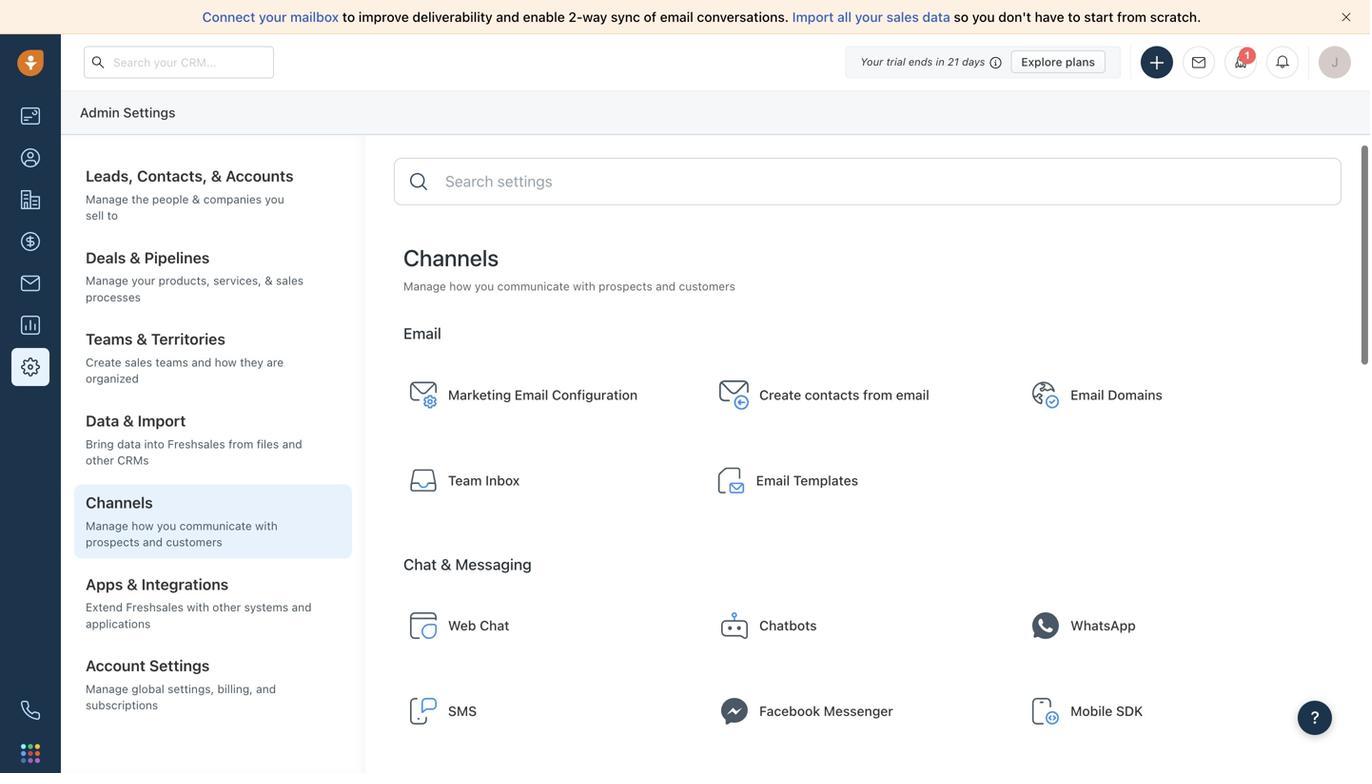 Task type: describe. For each thing, give the bounding box(es) containing it.
teams
[[155, 356, 188, 369]]

1 horizontal spatial to
[[342, 9, 355, 25]]

marketing email configuration
[[448, 387, 638, 403]]

& inside data & import bring data into freshsales from files and other crms
[[123, 412, 134, 430]]

deals
[[86, 249, 126, 267]]

1 link
[[1224, 46, 1257, 78]]

0 horizontal spatial communicate
[[179, 519, 252, 533]]

1 horizontal spatial from
[[863, 387, 892, 403]]

inbox
[[485, 473, 520, 488]]

create contacts from email
[[759, 387, 929, 403]]

marketing email configuration link
[[399, 360, 702, 430]]

add your email branding, sender and footer details in one place image
[[408, 380, 439, 410]]

mobile
[[1071, 704, 1113, 719]]

manage inside account settings manage global settings, billing, and subscriptions
[[86, 683, 128, 696]]

email for email templates
[[756, 473, 790, 488]]

0 vertical spatial prospects
[[599, 280, 652, 293]]

1 horizontal spatial with
[[255, 519, 278, 533]]

in
[[936, 56, 945, 68]]

facebook
[[759, 704, 820, 719]]

scratch.
[[1150, 9, 1201, 25]]

create contacts by auto-forwarding incoming emails image
[[719, 380, 750, 410]]

& inside teams & territories create sales teams and how they are organized
[[136, 330, 147, 348]]

messenger
[[824, 704, 893, 719]]

domains
[[1108, 387, 1163, 403]]

marketing
[[448, 387, 511, 403]]

sdk
[[1116, 704, 1143, 719]]

email domains
[[1071, 387, 1163, 403]]

2 horizontal spatial how
[[449, 280, 471, 293]]

email for email domains
[[1071, 387, 1104, 403]]

integrations
[[141, 575, 229, 593]]

pipelines
[[144, 249, 210, 267]]

1 horizontal spatial channels manage how you communicate with prospects and customers
[[403, 245, 735, 293]]

email templates
[[756, 473, 858, 488]]

1 vertical spatial chat
[[480, 618, 509, 634]]

send email image
[[1192, 56, 1205, 69]]

close image
[[1342, 12, 1351, 22]]

Search your CRM... text field
[[84, 46, 274, 78]]

import inside data & import bring data into freshsales from files and other crms
[[138, 412, 186, 430]]

& right services,
[[265, 274, 273, 288]]

sync
[[611, 9, 640, 25]]

files
[[257, 438, 279, 451]]

they
[[240, 356, 263, 369]]

deals & pipelines manage your products, services, & sales processes
[[86, 249, 304, 304]]

0 vertical spatial with
[[573, 280, 595, 293]]

applications
[[86, 617, 151, 631]]

apps
[[86, 575, 123, 593]]

connect your mailbox link
[[202, 9, 342, 25]]

0 vertical spatial from
[[1117, 9, 1146, 25]]

territories
[[151, 330, 225, 348]]

phone element
[[11, 692, 49, 730]]

web chat link
[[399, 591, 702, 661]]

explore plans link
[[1011, 50, 1106, 73]]

2-
[[568, 9, 583, 25]]

services,
[[213, 274, 261, 288]]

0 vertical spatial import
[[792, 9, 834, 25]]

of
[[644, 9, 656, 25]]

whatsapp link
[[1021, 591, 1324, 661]]

whatsapp
[[1071, 618, 1136, 634]]

configuration
[[552, 387, 638, 403]]

bring
[[86, 438, 114, 451]]

freshsales inside data & import bring data into freshsales from files and other crms
[[168, 438, 225, 451]]

admin
[[80, 104, 120, 120]]

sell
[[86, 209, 104, 222]]

accounts
[[226, 167, 294, 185]]

email domains link
[[1021, 360, 1324, 430]]

sales inside deals & pipelines manage your products, services, & sales processes
[[276, 274, 304, 288]]

& inside the apps & integrations extend freshsales with other systems and applications
[[127, 575, 138, 593]]

how inside teams & territories create sales teams and how they are organized
[[215, 356, 237, 369]]

leads,
[[86, 167, 133, 185]]

explore plans
[[1021, 55, 1095, 69]]

leads, contacts, & accounts manage the people & companies you sell to
[[86, 167, 294, 222]]

you inside leads, contacts, & accounts manage the people & companies you sell to
[[265, 193, 284, 206]]

mobile sdk
[[1071, 704, 1143, 719]]

your trial ends in 21 days
[[860, 56, 985, 68]]

team inbox link
[[399, 446, 702, 516]]

crms
[[117, 454, 149, 467]]

are
[[267, 356, 284, 369]]

your inside deals & pipelines manage your products, services, & sales processes
[[132, 274, 155, 288]]

team
[[448, 473, 482, 488]]

create inside teams & territories create sales teams and how they are organized
[[86, 356, 121, 369]]

team inbox
[[448, 473, 520, 488]]

data inside data & import bring data into freshsales from files and other crms
[[117, 438, 141, 451]]

to inside leads, contacts, & accounts manage the people & companies you sell to
[[107, 209, 118, 222]]

1 horizontal spatial data
[[922, 9, 950, 25]]

trial
[[886, 56, 906, 68]]

0 vertical spatial sales
[[886, 9, 919, 25]]

respond faster to emails with a common inbox for your team image
[[408, 466, 439, 496]]

sms
[[448, 704, 477, 719]]

email right marketing
[[515, 387, 548, 403]]

apps & integrations extend freshsales with other systems and applications
[[86, 575, 312, 631]]

account
[[86, 657, 146, 675]]

subscriptions
[[86, 699, 158, 712]]

days
[[962, 56, 985, 68]]

facebook messenger
[[759, 704, 893, 719]]

plans
[[1066, 55, 1095, 69]]

teams & territories create sales teams and how they are organized
[[86, 330, 284, 386]]

teams
[[86, 330, 133, 348]]

global
[[132, 683, 164, 696]]

and inside teams & territories create sales teams and how they are organized
[[191, 356, 211, 369]]

products,
[[159, 274, 210, 288]]

way
[[583, 9, 607, 25]]

sms link
[[399, 677, 702, 747]]

facebook messenger link
[[710, 677, 1013, 747]]

contacts
[[805, 387, 860, 403]]

1
[[1244, 49, 1250, 61]]

0 horizontal spatial channels
[[86, 494, 153, 512]]

all
[[837, 9, 852, 25]]

chatbots link
[[710, 591, 1013, 661]]

manage inside leads, contacts, & accounts manage the people & companies you sell to
[[86, 193, 128, 206]]

enable
[[523, 9, 565, 25]]



Task type: vqa. For each thing, say whether or not it's contained in the screenshot.


Task type: locate. For each thing, give the bounding box(es) containing it.
admin settings
[[80, 104, 175, 120]]

companies
[[203, 193, 262, 206]]

from left files
[[228, 438, 253, 451]]

1 horizontal spatial channels
[[403, 245, 499, 271]]

create and share email templates, track their metrics image
[[716, 466, 747, 496]]

0 horizontal spatial other
[[86, 454, 114, 467]]

sales
[[886, 9, 919, 25], [276, 274, 304, 288], [125, 356, 152, 369]]

1 horizontal spatial create
[[759, 387, 801, 403]]

web
[[448, 618, 476, 634]]

0 horizontal spatial how
[[132, 519, 154, 533]]

1 vertical spatial prospects
[[86, 536, 140, 549]]

your left mailbox
[[259, 9, 287, 25]]

messaging
[[455, 555, 532, 573]]

2 horizontal spatial to
[[1068, 9, 1081, 25]]

connect
[[202, 9, 255, 25]]

from right contacts
[[863, 387, 892, 403]]

& left messaging
[[441, 555, 451, 573]]

2 vertical spatial from
[[228, 438, 253, 451]]

0 vertical spatial email
[[660, 9, 693, 25]]

0 vertical spatial settings
[[123, 104, 175, 120]]

into
[[144, 438, 164, 451]]

chat & messaging
[[403, 555, 532, 573]]

other
[[86, 454, 114, 467], [212, 601, 241, 614]]

chat right web
[[480, 618, 509, 634]]

systems
[[244, 601, 288, 614]]

other inside the apps & integrations extend freshsales with other systems and applications
[[212, 601, 241, 614]]

ends
[[909, 56, 933, 68]]

& up companies
[[211, 167, 222, 185]]

data & import bring data into freshsales from files and other crms
[[86, 412, 302, 467]]

1 vertical spatial customers
[[166, 536, 222, 549]]

1 vertical spatial how
[[215, 356, 237, 369]]

1 vertical spatial other
[[212, 601, 241, 614]]

manage inside deals & pipelines manage your products, services, & sales processes
[[86, 274, 128, 288]]

how
[[449, 280, 471, 293], [215, 356, 237, 369], [132, 519, 154, 533]]

sales up trial
[[886, 9, 919, 25]]

1 vertical spatial freshsales
[[126, 601, 183, 614]]

create contacts from email link
[[710, 360, 1013, 430]]

other down "bring"
[[86, 454, 114, 467]]

0 vertical spatial data
[[922, 9, 950, 25]]

data left so
[[922, 9, 950, 25]]

people
[[152, 193, 189, 206]]

organized
[[86, 372, 139, 386]]

processes
[[86, 291, 141, 304]]

and inside account settings manage global settings, billing, and subscriptions
[[256, 683, 276, 696]]

your
[[259, 9, 287, 25], [855, 9, 883, 25], [132, 274, 155, 288]]

0 horizontal spatial channels manage how you communicate with prospects and customers
[[86, 494, 278, 549]]

0 horizontal spatial sales
[[125, 356, 152, 369]]

1 horizontal spatial your
[[259, 9, 287, 25]]

billing,
[[217, 683, 253, 696]]

0 horizontal spatial prospects
[[86, 536, 140, 549]]

your up processes
[[132, 274, 155, 288]]

0 vertical spatial communicate
[[497, 280, 570, 293]]

to
[[342, 9, 355, 25], [1068, 9, 1081, 25], [107, 209, 118, 222]]

your right all
[[855, 9, 883, 25]]

connect your mailbox to improve deliverability and enable 2-way sync of email conversations. import all your sales data so you don't have to start from scratch.
[[202, 9, 1201, 25]]

21
[[948, 56, 959, 68]]

0 vertical spatial channels
[[403, 245, 499, 271]]

and inside data & import bring data into freshsales from files and other crms
[[282, 438, 302, 451]]

customize and install chat widgets on your websites image
[[408, 611, 439, 641]]

0 horizontal spatial chat
[[403, 555, 437, 573]]

chat
[[403, 555, 437, 573], [480, 618, 509, 634]]

data up the "crms"
[[117, 438, 141, 451]]

other inside data & import bring data into freshsales from files and other crms
[[86, 454, 114, 467]]

import up into at the bottom left of the page
[[138, 412, 186, 430]]

2 vertical spatial with
[[187, 601, 209, 614]]

email right create and share email templates, track their metrics image
[[756, 473, 790, 488]]

from inside data & import bring data into freshsales from files and other crms
[[228, 438, 253, 451]]

0 vertical spatial channels manage how you communicate with prospects and customers
[[403, 245, 735, 293]]

settings right admin
[[123, 104, 175, 120]]

settings for account
[[149, 657, 210, 675]]

0 horizontal spatial email
[[660, 9, 693, 25]]

1 vertical spatial create
[[759, 387, 801, 403]]

send and receive sms by integrating with your sms service provider image
[[408, 697, 439, 727]]

& right the data
[[123, 412, 134, 430]]

1 vertical spatial data
[[117, 438, 141, 451]]

conversations.
[[697, 9, 789, 25]]

data
[[86, 412, 119, 430]]

import left all
[[792, 9, 834, 25]]

0 vertical spatial create
[[86, 356, 121, 369]]

account settings manage global settings, billing, and subscriptions
[[86, 657, 276, 712]]

1 horizontal spatial chat
[[480, 618, 509, 634]]

deliverability
[[412, 9, 493, 25]]

1 vertical spatial channels manage how you communicate with prospects and customers
[[86, 494, 278, 549]]

have
[[1035, 9, 1064, 25]]

0 horizontal spatial from
[[228, 438, 253, 451]]

settings
[[123, 104, 175, 120], [149, 657, 210, 675]]

email right contacts
[[896, 387, 929, 403]]

sales right services,
[[276, 274, 304, 288]]

from
[[1117, 9, 1146, 25], [863, 387, 892, 403], [228, 438, 253, 451]]

1 horizontal spatial sales
[[276, 274, 304, 288]]

settings up settings,
[[149, 657, 210, 675]]

communicate
[[497, 280, 570, 293], [179, 519, 252, 533]]

don't
[[998, 9, 1031, 25]]

0 vertical spatial how
[[449, 280, 471, 293]]

2 vertical spatial how
[[132, 519, 154, 533]]

1 horizontal spatial customers
[[679, 280, 735, 293]]

0 vertical spatial other
[[86, 454, 114, 467]]

with inside the apps & integrations extend freshsales with other systems and applications
[[187, 601, 209, 614]]

freshsales right into at the bottom left of the page
[[168, 438, 225, 451]]

1 vertical spatial channels
[[86, 494, 153, 512]]

&
[[211, 167, 222, 185], [192, 193, 200, 206], [130, 249, 140, 267], [265, 274, 273, 288], [136, 330, 147, 348], [123, 412, 134, 430], [441, 555, 451, 573], [127, 575, 138, 593]]

2 horizontal spatial with
[[573, 280, 595, 293]]

freshsales down the "integrations"
[[126, 601, 183, 614]]

extend
[[86, 601, 123, 614]]

0 horizontal spatial customers
[[166, 536, 222, 549]]

chat up "customize and install chat widgets on your websites" image
[[403, 555, 437, 573]]

2 horizontal spatial from
[[1117, 9, 1146, 25]]

1 vertical spatial sales
[[276, 274, 304, 288]]

you
[[972, 9, 995, 25], [265, 193, 284, 206], [475, 280, 494, 293], [157, 519, 176, 533]]

settings,
[[168, 683, 214, 696]]

create right create contacts by auto-forwarding incoming emails image
[[759, 387, 801, 403]]

1 vertical spatial with
[[255, 519, 278, 533]]

2 horizontal spatial your
[[855, 9, 883, 25]]

0 vertical spatial chat
[[403, 555, 437, 573]]

quickly build chatbots to engage with your prospects across channels image
[[719, 611, 750, 641]]

chatbots
[[759, 618, 817, 634]]

improve
[[359, 9, 409, 25]]

0 horizontal spatial with
[[187, 601, 209, 614]]

1 vertical spatial from
[[863, 387, 892, 403]]

1 vertical spatial import
[[138, 412, 186, 430]]

sales inside teams & territories create sales teams and how they are organized
[[125, 356, 152, 369]]

1 horizontal spatial import
[[792, 9, 834, 25]]

start
[[1084, 9, 1114, 25]]

mailbox
[[290, 9, 339, 25]]

1 vertical spatial email
[[896, 387, 929, 403]]

explore
[[1021, 55, 1062, 69]]

prospects
[[599, 280, 652, 293], [86, 536, 140, 549]]

contacts,
[[137, 167, 207, 185]]

& right apps
[[127, 575, 138, 593]]

manage facebook messenger conversations from the chat image
[[719, 697, 750, 727]]

email right verify your domains to reduce emails from landing in spam image
[[1071, 387, 1104, 403]]

email right of on the top of page
[[660, 9, 693, 25]]

channels manage how you communicate with prospects and customers
[[403, 245, 735, 293], [86, 494, 278, 549]]

1 horizontal spatial how
[[215, 356, 237, 369]]

manage whatsapp conversations from the chat image
[[1031, 611, 1061, 641]]

0 horizontal spatial data
[[117, 438, 141, 451]]

to right sell
[[107, 209, 118, 222]]

0 horizontal spatial import
[[138, 412, 186, 430]]

create
[[86, 356, 121, 369], [759, 387, 801, 403]]

create up organized
[[86, 356, 121, 369]]

from right start
[[1117, 9, 1146, 25]]

the
[[132, 193, 149, 206]]

email for email
[[403, 324, 441, 342]]

phone image
[[21, 701, 40, 720]]

1 horizontal spatial other
[[212, 601, 241, 614]]

2 vertical spatial sales
[[125, 356, 152, 369]]

0 vertical spatial freshsales
[[168, 438, 225, 451]]

settings for admin
[[123, 104, 175, 120]]

to right mailbox
[[342, 9, 355, 25]]

1 horizontal spatial email
[[896, 387, 929, 403]]

settings inside account settings manage global settings, billing, and subscriptions
[[149, 657, 210, 675]]

freshsales inside the apps & integrations extend freshsales with other systems and applications
[[126, 601, 183, 614]]

& right people
[[192, 193, 200, 206]]

so
[[954, 9, 969, 25]]

and inside the apps & integrations extend freshsales with other systems and applications
[[292, 601, 312, 614]]

0 vertical spatial customers
[[679, 280, 735, 293]]

sales up organized
[[125, 356, 152, 369]]

email up add your email branding, sender and footer details in one place image
[[403, 324, 441, 342]]

freshworks switcher image
[[21, 744, 40, 763]]

& right teams at top left
[[136, 330, 147, 348]]

import all your sales data link
[[792, 9, 954, 25]]

1 vertical spatial settings
[[149, 657, 210, 675]]

customers
[[679, 280, 735, 293], [166, 536, 222, 549]]

& right 'deals'
[[130, 249, 140, 267]]

use sdks to customize your chat widget for ios and android image
[[1031, 697, 1061, 727]]

and
[[496, 9, 519, 25], [656, 280, 676, 293], [191, 356, 211, 369], [282, 438, 302, 451], [143, 536, 163, 549], [292, 601, 312, 614], [256, 683, 276, 696]]

email templates link
[[707, 446, 1010, 516]]

Search settings text field
[[443, 170, 1326, 194]]

0 horizontal spatial create
[[86, 356, 121, 369]]

verify your domains to reduce emails from landing in spam image
[[1031, 380, 1061, 410]]

2 horizontal spatial sales
[[886, 9, 919, 25]]

mobile sdk link
[[1021, 677, 1324, 747]]

0 horizontal spatial to
[[107, 209, 118, 222]]

templates
[[793, 473, 858, 488]]

web chat
[[448, 618, 509, 634]]

with
[[573, 280, 595, 293], [255, 519, 278, 533], [187, 601, 209, 614]]

1 horizontal spatial communicate
[[497, 280, 570, 293]]

0 horizontal spatial your
[[132, 274, 155, 288]]

1 vertical spatial communicate
[[179, 519, 252, 533]]

to left start
[[1068, 9, 1081, 25]]

other left systems
[[212, 601, 241, 614]]

1 horizontal spatial prospects
[[599, 280, 652, 293]]



